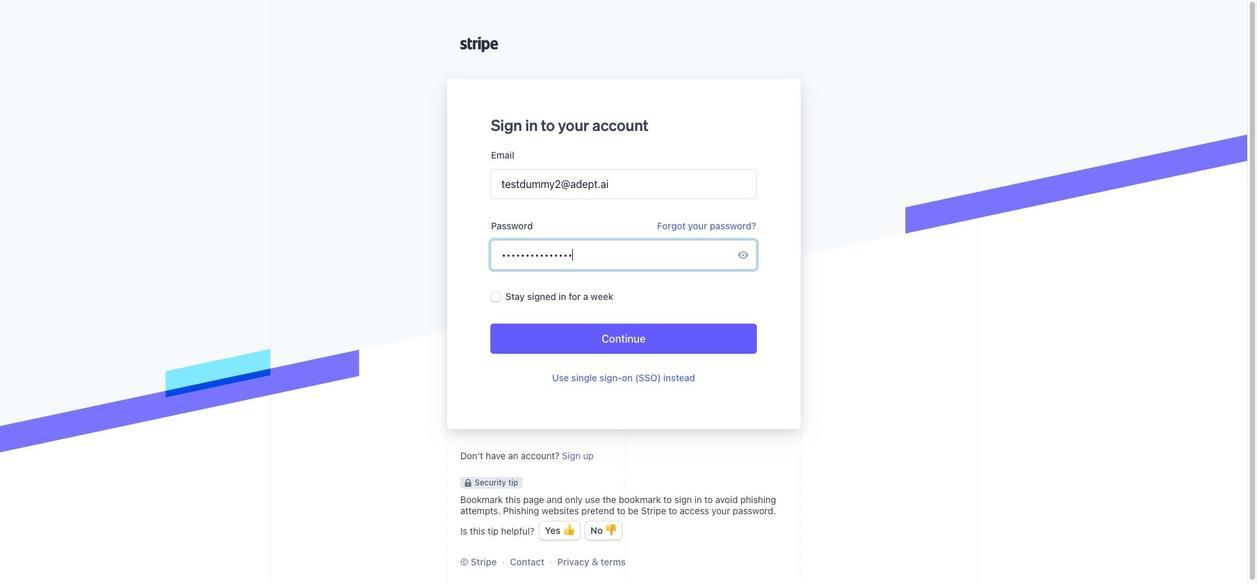 Task type: locate. For each thing, give the bounding box(es) containing it.
stripe image
[[460, 37, 498, 52]]

email input email field
[[491, 170, 756, 198]]

password input password field
[[491, 240, 738, 269]]



Task type: vqa. For each thing, say whether or not it's contained in the screenshot.
Product catalog 'link' on the left of page
no



